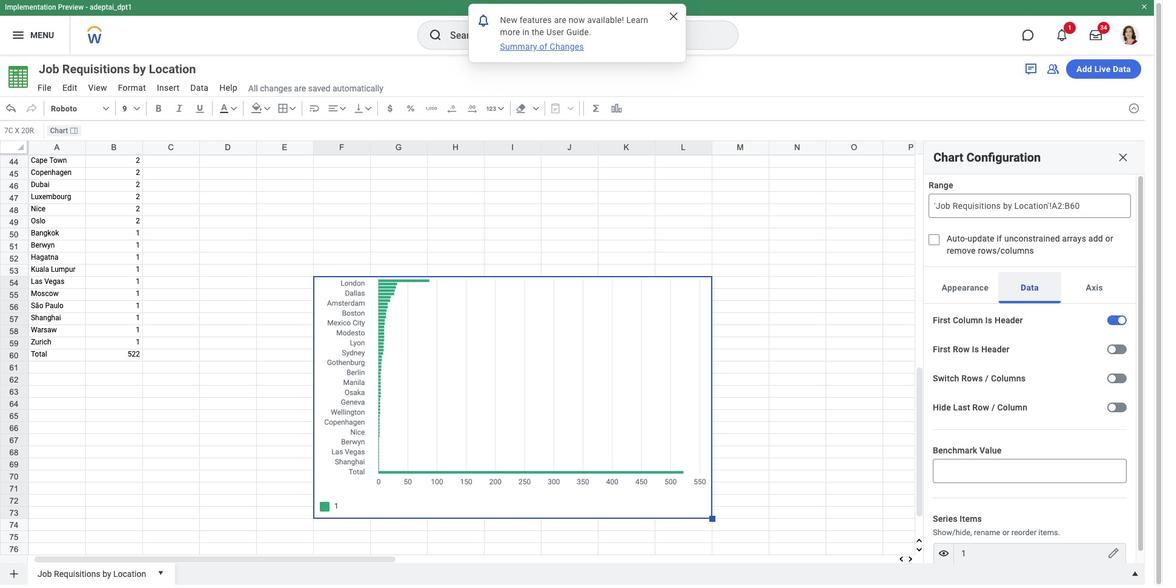 Task type: describe. For each thing, give the bounding box(es) containing it.
configuration
[[967, 150, 1041, 165]]

file
[[38, 83, 51, 93]]

percentage image
[[405, 102, 417, 115]]

show/hide,
[[933, 528, 972, 538]]

add zero image
[[466, 102, 479, 115]]

dollar sign image
[[384, 102, 396, 115]]

chart image
[[611, 102, 623, 115]]

insert
[[157, 83, 180, 93]]

visible image
[[938, 548, 950, 560]]

first for first row is header
[[933, 345, 951, 355]]

4 chevron down small image from the left
[[286, 102, 299, 115]]

eraser image
[[515, 102, 527, 115]]

chart button
[[46, 125, 81, 136]]

edit image
[[1107, 547, 1121, 561]]

the
[[532, 27, 544, 37]]

tab content element
[[924, 304, 1136, 574]]

add
[[1089, 234, 1104, 244]]

0 vertical spatial requisitions
[[62, 62, 130, 76]]

1 horizontal spatial /
[[992, 403, 996, 413]]

caret down small image
[[155, 567, 167, 579]]

1 button inside the tab content element
[[962, 547, 1126, 561]]

add live data button
[[1067, 59, 1142, 79]]

features
[[520, 15, 552, 25]]

first for first column is header
[[933, 316, 951, 325]]

Range text field
[[929, 194, 1132, 218]]

implementation
[[5, 3, 56, 12]]

in
[[523, 27, 530, 37]]

search image
[[428, 28, 443, 42]]

underline image
[[194, 102, 206, 115]]

or inside auto-update if unconstrained arrays add or remove rows/columns
[[1106, 234, 1114, 244]]

axis button
[[1063, 272, 1127, 304]]

switch rows / columns
[[933, 374, 1026, 384]]

location for 1st the job requisitions by location button from the top
[[149, 62, 196, 76]]

auto-update if unconstrained arrays add or remove rows/columns
[[947, 234, 1114, 256]]

all changes are saved automatically
[[248, 83, 384, 93]]

1 vertical spatial row
[[973, 403, 990, 413]]

edit element
[[1107, 547, 1121, 561]]

add live data
[[1077, 64, 1132, 74]]

1 vertical spatial by
[[102, 569, 111, 579]]

1 vertical spatial x image
[[1118, 152, 1130, 164]]

roboto button
[[47, 99, 113, 118]]

new
[[500, 15, 518, 25]]

now
[[569, 15, 585, 25]]

or inside series items show/hide, rename or reorder items.
[[1003, 528, 1010, 538]]

menu
[[30, 30, 54, 40]]

activity stream image
[[1024, 62, 1039, 76]]

changes
[[550, 42, 584, 52]]

data button
[[999, 272, 1062, 304]]

tabs element
[[924, 272, 1136, 304]]

arrays
[[1063, 234, 1087, 244]]

remove
[[947, 246, 976, 256]]

6 chevron down small image from the left
[[530, 102, 542, 115]]

34
[[1101, 24, 1108, 31]]

text wrap image
[[308, 102, 320, 115]]

34 button
[[1083, 22, 1110, 48]]

0 vertical spatial x image
[[668, 10, 680, 22]]

appearance
[[942, 283, 989, 293]]

caret up image
[[1130, 568, 1142, 581]]

auto-
[[947, 234, 968, 244]]

of
[[540, 42, 548, 52]]

1 job requisitions by location button from the top
[[33, 61, 218, 78]]

location for 1st the job requisitions by location button from the bottom of the page
[[113, 569, 146, 579]]

header for first column is header
[[995, 316, 1024, 325]]

Search Workday  search field
[[450, 22, 713, 48]]

series items show/hide, rename or reorder items.
[[933, 515, 1061, 538]]

help
[[220, 83, 237, 93]]

0 vertical spatial row
[[953, 345, 970, 355]]

chevron down small image inside roboto popup button
[[100, 102, 112, 115]]

1 horizontal spatial by
[[133, 62, 146, 76]]

unconstrained
[[1005, 234, 1060, 244]]

benchmark
[[933, 446, 978, 456]]

chevron down small image for align left 'image'
[[337, 102, 349, 115]]

data inside menus menu bar
[[190, 83, 209, 93]]

reorder
[[1012, 528, 1037, 538]]

menus menu bar
[[32, 79, 244, 98]]

dialog containing new features are now available! learn more in the user guide.
[[468, 4, 686, 63]]

preview
[[58, 3, 84, 12]]

hide
[[933, 403, 951, 413]]

job requisitions by location for 1st the job requisitions by location button from the top
[[39, 62, 196, 76]]

align left image
[[327, 102, 339, 115]]

add footer ws image
[[8, 568, 20, 581]]

saved
[[308, 83, 331, 93]]

header for first row is header
[[982, 345, 1010, 355]]

data inside the tabs element
[[1021, 283, 1039, 293]]

menu button
[[0, 16, 70, 55]]

notifications large image
[[1056, 29, 1068, 41]]

series
[[933, 515, 958, 524]]

all changes are saved automatically button
[[244, 83, 384, 94]]

summary of changes link
[[499, 41, 585, 53]]

hide last row / column
[[933, 403, 1028, 413]]



Task type: vqa. For each thing, say whether or not it's contained in the screenshot.
the Header for First Row Is Header
yes



Task type: locate. For each thing, give the bounding box(es) containing it.
chart for chart
[[50, 127, 68, 135]]

close environment banner image
[[1141, 3, 1148, 10]]

job up file
[[39, 62, 59, 76]]

1 horizontal spatial x image
[[1118, 152, 1130, 164]]

row up rows
[[953, 345, 970, 355]]

2 horizontal spatial chevron down small image
[[362, 102, 374, 115]]

or left reorder in the bottom right of the page
[[1003, 528, 1010, 538]]

inbox large image
[[1090, 29, 1102, 41]]

row right last
[[973, 403, 990, 413]]

2 vertical spatial data
[[1021, 283, 1039, 293]]

chevron down small image left dollar sign "icon"
[[362, 102, 374, 115]]

last
[[954, 403, 971, 413]]

menu banner
[[0, 0, 1155, 55]]

bold image
[[153, 102, 165, 115]]

notifications image
[[476, 13, 491, 28]]

format
[[118, 83, 146, 93]]

thousands comma image
[[425, 102, 437, 115]]

1 right visible "image"
[[962, 549, 967, 559]]

first
[[933, 316, 951, 325], [933, 345, 951, 355]]

items
[[960, 515, 982, 524]]

0 vertical spatial column
[[953, 316, 984, 325]]

are
[[554, 15, 567, 25], [294, 83, 306, 93]]

edit
[[62, 83, 77, 93]]

0 horizontal spatial 1
[[962, 549, 967, 559]]

all
[[248, 83, 258, 93]]

1 horizontal spatial or
[[1106, 234, 1114, 244]]

9 button
[[118, 99, 143, 118]]

0 vertical spatial by
[[133, 62, 146, 76]]

column up first row is header
[[953, 316, 984, 325]]

data
[[1113, 64, 1132, 74], [190, 83, 209, 93], [1021, 283, 1039, 293]]

3 chevron down small image from the left
[[362, 102, 374, 115]]

job
[[39, 62, 59, 76], [38, 569, 52, 579]]

numbers image
[[485, 102, 497, 115]]

1 vertical spatial /
[[992, 403, 996, 413]]

1 horizontal spatial 1
[[1069, 24, 1072, 31]]

1 vertical spatial or
[[1003, 528, 1010, 538]]

items.
[[1039, 528, 1061, 538]]

first row is header
[[933, 345, 1010, 355]]

column
[[953, 316, 984, 325], [998, 403, 1028, 413]]

border all image
[[277, 102, 289, 115]]

1 button down items.
[[962, 547, 1126, 561]]

0 horizontal spatial column
[[953, 316, 984, 325]]

chevron down small image left 9 on the left top
[[100, 102, 112, 115]]

0 vertical spatial 1
[[1069, 24, 1072, 31]]

switch
[[933, 374, 960, 384]]

requisitions
[[62, 62, 130, 76], [54, 569, 100, 579]]

is down first column is header
[[972, 345, 980, 355]]

0 vertical spatial is
[[986, 316, 993, 325]]

header
[[995, 316, 1024, 325], [982, 345, 1010, 355]]

chart for chart configuration
[[934, 150, 964, 165]]

are up the user
[[554, 15, 567, 25]]

is
[[986, 316, 993, 325], [972, 345, 980, 355]]

1 vertical spatial data
[[190, 83, 209, 93]]

are inside button
[[294, 83, 306, 93]]

columns
[[991, 374, 1026, 384]]

grid
[[0, 0, 1164, 578]]

available!
[[588, 15, 624, 25]]

0 horizontal spatial /
[[986, 374, 989, 384]]

1 vertical spatial first
[[933, 345, 951, 355]]

job requisitions by location for 1st the job requisitions by location button from the bottom of the page
[[38, 569, 146, 579]]

0 vertical spatial 1 button
[[1049, 22, 1076, 48]]

2 chevron down small image from the left
[[337, 102, 349, 115]]

is for row
[[972, 345, 980, 355]]

1 horizontal spatial column
[[998, 403, 1028, 413]]

chevron down small image right eraser image
[[530, 102, 542, 115]]

0 horizontal spatial x image
[[668, 10, 680, 22]]

5 chevron down small image from the left
[[495, 102, 507, 115]]

1 vertical spatial job requisitions by location button
[[33, 564, 151, 583]]

location left caret down small image on the left bottom of the page
[[113, 569, 146, 579]]

italics image
[[173, 102, 185, 115]]

autosum image
[[590, 102, 602, 115]]

header up columns
[[982, 345, 1010, 355]]

x image right 'learn'
[[668, 10, 680, 22]]

2 job requisitions by location button from the top
[[33, 564, 151, 583]]

0 horizontal spatial by
[[102, 569, 111, 579]]

chart down roboto
[[50, 127, 68, 135]]

location up insert
[[149, 62, 196, 76]]

0 vertical spatial job
[[39, 62, 59, 76]]

appearance button
[[934, 272, 997, 304]]

1 horizontal spatial data
[[1021, 283, 1039, 293]]

0 horizontal spatial is
[[972, 345, 980, 355]]

chart
[[50, 127, 68, 135], [934, 150, 964, 165]]

1 horizontal spatial location
[[149, 62, 196, 76]]

chart configuration
[[934, 150, 1041, 165]]

by up menus menu bar
[[133, 62, 146, 76]]

is for column
[[986, 316, 993, 325]]

first column is header
[[933, 316, 1024, 325]]

0 horizontal spatial are
[[294, 83, 306, 93]]

0 horizontal spatial data
[[190, 83, 209, 93]]

chevron down small image left eraser image
[[495, 102, 507, 115]]

job requisitions by location
[[39, 62, 196, 76], [38, 569, 146, 579]]

2 first from the top
[[933, 345, 951, 355]]

0 vertical spatial chart
[[50, 127, 68, 135]]

1 vertical spatial requisitions
[[54, 569, 100, 579]]

chart up range
[[934, 150, 964, 165]]

first up switch
[[933, 345, 951, 355]]

rows
[[962, 374, 983, 384]]

profile logan mcneil image
[[1121, 25, 1140, 47]]

0 horizontal spatial chart
[[50, 127, 68, 135]]

user
[[547, 27, 564, 37]]

chevron down small image
[[100, 102, 112, 115], [131, 102, 143, 115], [228, 102, 240, 115], [286, 102, 299, 115], [495, 102, 507, 115], [530, 102, 542, 115]]

None text field
[[1, 122, 43, 139]]

0 horizontal spatial chevron down small image
[[261, 102, 273, 115]]

1 right notifications large image
[[1069, 24, 1072, 31]]

1 first from the top
[[933, 316, 951, 325]]

0 vertical spatial location
[[149, 62, 196, 76]]

more
[[500, 27, 520, 37]]

if
[[997, 234, 1003, 244]]

benchmark value
[[933, 446, 1002, 456]]

data up underline image
[[190, 83, 209, 93]]

0 vertical spatial header
[[995, 316, 1024, 325]]

/ right rows
[[986, 374, 989, 384]]

first down appearance
[[933, 316, 951, 325]]

job requisitions by location button
[[33, 61, 218, 78], [33, 564, 151, 583]]

are for features
[[554, 15, 567, 25]]

rows/columns
[[978, 246, 1035, 256]]

0 vertical spatial first
[[933, 316, 951, 325]]

chevron down small image for the align bottom icon
[[362, 102, 374, 115]]

Benchmark Value number field
[[933, 459, 1127, 484]]

learn
[[627, 15, 649, 25]]

1 vertical spatial 1 button
[[962, 547, 1126, 561]]

0 vertical spatial /
[[986, 374, 989, 384]]

add
[[1077, 64, 1093, 74]]

automatically
[[333, 83, 384, 93]]

chart inside button
[[50, 127, 68, 135]]

1 vertical spatial are
[[294, 83, 306, 93]]

1 horizontal spatial chevron down small image
[[337, 102, 349, 115]]

chevron down small image left text wrap 'icon'
[[286, 102, 299, 115]]

0 vertical spatial are
[[554, 15, 567, 25]]

new features are now available! learn more in the user guide. summary of changes
[[500, 15, 651, 52]]

0 horizontal spatial row
[[953, 345, 970, 355]]

by left caret down small image on the left bottom of the page
[[102, 569, 111, 579]]

1
[[1069, 24, 1072, 31], [962, 549, 967, 559]]

1 horizontal spatial are
[[554, 15, 567, 25]]

1 chevron down small image from the left
[[261, 102, 273, 115]]

1 inside the tab content element
[[962, 549, 967, 559]]

by
[[133, 62, 146, 76], [102, 569, 111, 579]]

1 vertical spatial header
[[982, 345, 1010, 355]]

toolbar container region
[[0, 96, 1124, 121]]

1 vertical spatial job requisitions by location
[[38, 569, 146, 579]]

remove zero image
[[446, 102, 458, 115]]

1 button
[[1049, 22, 1076, 48], [962, 547, 1126, 561]]

chevron down small image down help
[[228, 102, 240, 115]]

0 vertical spatial job requisitions by location button
[[33, 61, 218, 78]]

0 horizontal spatial or
[[1003, 528, 1010, 538]]

1 horizontal spatial row
[[973, 403, 990, 413]]

data down auto-update if unconstrained arrays add or remove rows/columns
[[1021, 283, 1039, 293]]

location
[[149, 62, 196, 76], [113, 569, 146, 579]]

1 vertical spatial is
[[972, 345, 980, 355]]

1 chevron down small image from the left
[[100, 102, 112, 115]]

are inside new features are now available! learn more in the user guide. summary of changes
[[554, 15, 567, 25]]

data right live
[[1113, 64, 1132, 74]]

x image
[[668, 10, 680, 22], [1118, 152, 1130, 164]]

3 chevron down small image from the left
[[228, 102, 240, 115]]

1 vertical spatial column
[[998, 403, 1028, 413]]

are for changes
[[294, 83, 306, 93]]

roboto
[[51, 104, 77, 113]]

chevron down small image left the align bottom icon
[[337, 102, 349, 115]]

or right add at the top right of the page
[[1106, 234, 1114, 244]]

1 vertical spatial location
[[113, 569, 146, 579]]

row
[[953, 345, 970, 355], [973, 403, 990, 413]]

chevron down small image right 9 on the left top
[[131, 102, 143, 115]]

2 horizontal spatial data
[[1113, 64, 1132, 74]]

live
[[1095, 64, 1111, 74]]

adeptai_dpt1
[[90, 3, 132, 12]]

1 inside menu banner
[[1069, 24, 1072, 31]]

column down columns
[[998, 403, 1028, 413]]

1 horizontal spatial is
[[986, 316, 993, 325]]

rename
[[974, 528, 1001, 538]]

job right add footer ws image
[[38, 569, 52, 579]]

header down the tabs element
[[995, 316, 1024, 325]]

value
[[980, 446, 1002, 456]]

view
[[88, 83, 107, 93]]

chevron up circle image
[[1128, 102, 1141, 115]]

/
[[986, 374, 989, 384], [992, 403, 996, 413]]

dialog
[[468, 4, 686, 63]]

x image down 'chevron up circle' icon
[[1118, 152, 1130, 164]]

is up first row is header
[[986, 316, 993, 325]]

justify image
[[11, 28, 25, 42]]

0 vertical spatial data
[[1113, 64, 1132, 74]]

1 button left inbox large image
[[1049, 22, 1076, 48]]

media classroom image
[[1046, 62, 1061, 76]]

implementation preview -   adeptai_dpt1
[[5, 3, 132, 12]]

1 vertical spatial chart
[[934, 150, 964, 165]]

guide.
[[567, 27, 592, 37]]

changes
[[260, 83, 292, 93]]

axis
[[1086, 283, 1104, 293]]

align bottom image
[[353, 102, 365, 115]]

0 horizontal spatial location
[[113, 569, 146, 579]]

2 chevron down small image from the left
[[131, 102, 143, 115]]

1 horizontal spatial chart
[[934, 150, 964, 165]]

0 vertical spatial or
[[1106, 234, 1114, 244]]

or
[[1106, 234, 1114, 244], [1003, 528, 1010, 538]]

0 vertical spatial job requisitions by location
[[39, 62, 196, 76]]

summary
[[500, 42, 537, 52]]

chevron down small image inside 9 dropdown button
[[131, 102, 143, 115]]

update
[[968, 234, 995, 244]]

are left saved
[[294, 83, 306, 93]]

chevron down small image left border all image
[[261, 102, 273, 115]]

1 vertical spatial 1
[[962, 549, 967, 559]]

/ right last
[[992, 403, 996, 413]]

1 vertical spatial job
[[38, 569, 52, 579]]

-
[[86, 3, 88, 12]]

range
[[929, 181, 954, 190]]

chevron down small image
[[261, 102, 273, 115], [337, 102, 349, 115], [362, 102, 374, 115]]

9
[[122, 104, 127, 113]]

undo l image
[[5, 102, 17, 115]]



